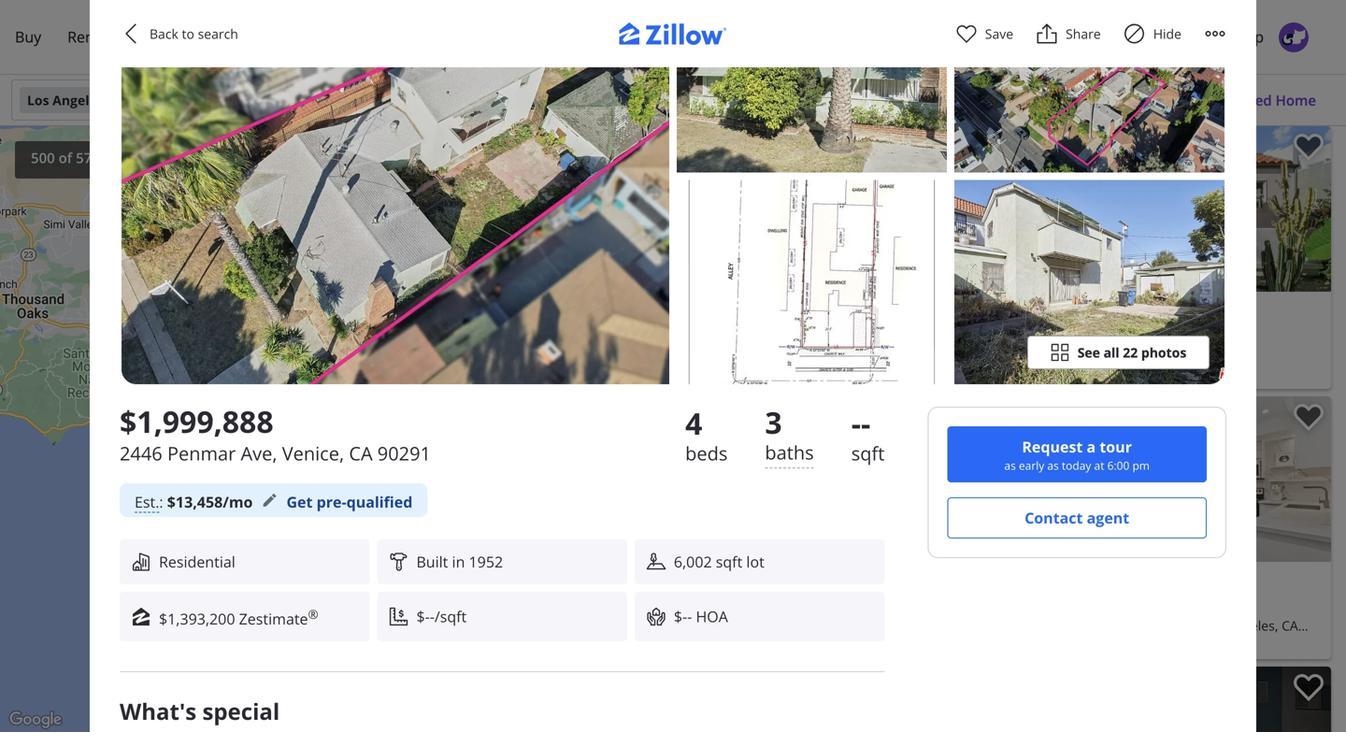 Task type: describe. For each thing, give the bounding box(es) containing it.
hoa image
[[646, 606, 667, 627]]

close image
[[600, 153, 613, 166]]

ca inside filters element
[[107, 91, 124, 109]]

321 s san vicente blvd apt 101, los angeles, ca 90048 link
[[1007, 614, 1324, 657]]

$- for $-- hoa
[[674, 606, 687, 626]]

angeles, inside 2586 lake view ave, los angeles, ca 90039 keller williams realty westside, patty lopez dre # 01704771
[[818, 617, 869, 634]]

early
[[1019, 458, 1045, 473]]

built
[[417, 552, 448, 572]]

2446 penmar ave, venice, ca 90291 image
[[660, 126, 992, 292]]

$1,999,888 2446 penmar ave, venice, ca 90291
[[120, 401, 431, 466]]

keyboard shortcuts button
[[263, 720, 345, 732]]

paige
[[763, 367, 786, 380]]

all
[[1104, 344, 1120, 361]]

keyboard
[[263, 721, 303, 732]]

2831
[[1007, 346, 1037, 364]]

# inside 2586 lake view ave, los angeles, ca 90039 keller williams realty westside, patty lopez dre # 01704771
[[904, 638, 910, 650]]

hide image
[[1124, 22, 1146, 45]]

keller
[[668, 638, 699, 650]]

apt
[[1147, 617, 1171, 634]]

properties, inside 2831 virginia rd, los angeles, ca 90016 pardee properties, alex baker dre # 01999006
[[1044, 367, 1100, 380]]

buy
[[15, 27, 41, 47]]

advertise
[[1139, 27, 1204, 47]]

property images, use arrow keys to navigate, image 1 of 38 group
[[1000, 126, 1332, 296]]

house for $1,599,000
[[826, 594, 865, 612]]

1.60m link
[[408, 352, 451, 369]]

boundary
[[529, 151, 593, 169]]

1,536 sqft
[[755, 594, 815, 612]]

save this home image for 2831 virginia rd, los angeles, ca 90016
[[1294, 134, 1324, 161]]

90291 inside 2446 penmar ave, venice, ca 90291 pardee properties, paige ogden dre # 02060052
[[848, 346, 886, 364]]

chevron right image for $1,999,888
[[960, 198, 983, 220]]

a
[[1087, 437, 1096, 457]]

san
[[1044, 617, 1066, 634]]

1 for 2831 virginia rd, los angeles, ca 90016
[[1015, 135, 1021, 151]]

01704771
[[912, 638, 955, 650]]

contact agent
[[1025, 508, 1130, 528]]

agent
[[1087, 508, 1130, 528]]

2586 lake view ave, los angeles, ca 90039 keller williams realty westside, patty lopez dre # 01704771
[[668, 617, 955, 650]]

back to search link
[[120, 22, 260, 45]]

tour
[[1100, 437, 1132, 457]]

321 s san vicente blvd apt 101, los angeles, ca 90048
[[1007, 617, 1299, 657]]

6:00
[[1108, 458, 1130, 473]]

venice, inside 2446 penmar ave, venice, ca 90291 pardee properties, paige ogden dre # 02060052
[[781, 346, 825, 364]]

home inside filters element
[[1276, 90, 1317, 110]]

vicente
[[1069, 617, 1114, 634]]

1 for 321 s san vicente blvd apt 101, los angeles, ca 90048
[[1015, 405, 1021, 421]]

sqft up 2446 penmar ave, venice, ca 90291 pardee properties, paige ogden dre # 02060052
[[767, 324, 790, 342]]

1,536
[[755, 594, 788, 612]]

save this home image
[[955, 404, 985, 431]]

2831 virginia rd, los angeles, ca 90016 pardee properties, alex baker dre # 01999006
[[1007, 346, 1248, 380]]

view larger view of the 3 photo of this home image
[[955, 0, 1225, 173]]

remove tag image
[[132, 93, 147, 108]]

home inside main navigation
[[176, 27, 218, 47]]

what's
[[120, 696, 197, 726]]

view
[[733, 617, 761, 634]]

manage rentals link
[[988, 15, 1126, 59]]

alex
[[1102, 367, 1121, 380]]

ago for $1,249,000
[[1054, 135, 1074, 151]]

for for $1,249,000
[[1208, 324, 1226, 342]]

2.00m link
[[275, 443, 318, 460]]

chevron right image for $1,599,000
[[960, 468, 983, 490]]

ago for $1,599,000
[[714, 405, 734, 421]]

est. : $13,458/mo
[[135, 492, 253, 512]]

hour for $1,249,000
[[1024, 135, 1051, 151]]

filters element
[[0, 75, 1347, 126]]

51
[[675, 135, 688, 151]]

1 chevron down image from the left
[[375, 93, 389, 108]]

1 hour ago for $1,599,000
[[675, 405, 734, 421]]

advertise link
[[1126, 15, 1217, 59]]

:
[[159, 492, 163, 512]]

$1,393,200 zestimate ®
[[159, 606, 319, 629]]

property images, use arrow keys to navigate, image 1 of 31 group
[[1000, 396, 1332, 566]]

save this home image for 321 s san vicente blvd apt 101, los angeles, ca 90048
[[1294, 404, 1324, 431]]

baths
[[765, 439, 814, 465]]

2586
[[668, 617, 698, 634]]

ave, inside 2446 penmar ave, venice, ca 90291 pardee properties, paige ogden dre # 02060052
[[752, 346, 778, 364]]

1 horizontal spatial property images, use arrow keys to navigate, image 1 of 22 group
[[1000, 667, 1332, 732]]

1 saved home link
[[1211, 77, 1326, 123]]

house for $1,999,888
[[801, 324, 840, 342]]

2446 penmar ave, venice, ca 90291 pardee properties, paige ogden dre # 02060052
[[668, 346, 892, 380]]

ca inside 2446 penmar ave, venice, ca 90291 pardee properties, paige ogden dre # 02060052
[[828, 346, 845, 364]]

los inside 2586 lake view ave, los angeles, ca 90039 keller williams realty westside, patty lopez dre # 01704771
[[794, 617, 815, 634]]

venice, inside $1,999,888 2446 penmar ave, venice, ca 90291
[[282, 440, 344, 466]]

view larger view of the 2 photo of this home image
[[677, 0, 947, 173]]

angeles, inside 321 s san vicente blvd apt 101, los angeles, ca 90048
[[1228, 617, 1279, 634]]

loans
[[222, 27, 264, 47]]

- house for sale for $1,599,000
[[819, 594, 914, 612]]

1 inside 1 saved home link
[[1221, 90, 1229, 110]]

manage rentals
[[1001, 27, 1112, 47]]

4 for 4 beds
[[686, 403, 703, 444]]

6,002 sqft lot
[[674, 552, 765, 572]]

sale for $1,999,888
[[865, 324, 889, 342]]

2831 virginia rd, los angeles, ca 90016 link
[[1007, 344, 1324, 367]]

3 bds for $1,599,000
[[668, 594, 701, 612]]

sale for $1,249,000
[[1229, 324, 1253, 342]]

properties, inside 2446 penmar ave, venice, ca 90291 pardee properties, paige ogden dre # 02060052
[[705, 367, 760, 380]]

shortcuts
[[305, 721, 345, 732]]

bds for $1,249,000
[[1018, 324, 1040, 342]]

built in 1952
[[417, 552, 503, 572]]

90291 inside $1,999,888 2446 penmar ave, venice, ca 90291
[[378, 440, 431, 466]]

blvd
[[1118, 617, 1144, 634]]

residential
[[159, 552, 235, 572]]

heart image
[[955, 22, 978, 45]]

2831 virginia rd, los angeles, ca 90016 image
[[1000, 126, 1332, 292]]

get
[[287, 492, 313, 512]]

manage
[[1001, 27, 1057, 47]]

est.
[[135, 492, 159, 512]]

dre inside 2586 lake view ave, los angeles, ca 90039 keller williams realty westside, patty lopez dre # 01704771
[[883, 638, 901, 650]]

bds for $1,599,000
[[679, 594, 701, 612]]

house type image
[[131, 552, 151, 572]]

ave, for 2586
[[765, 617, 790, 634]]

property images, use arrow keys to navigate, image 1 of 49 group
[[660, 396, 992, 566]]

ogden
[[789, 367, 818, 380]]

los inside 321 s san vicente blvd apt 101, los angeles, ca 90048
[[1203, 617, 1224, 634]]

remove boundary
[[473, 151, 593, 169]]

see
[[1078, 344, 1101, 361]]

$- for $--/sqft
[[417, 606, 430, 626]]

sell
[[126, 27, 150, 47]]

3 for $1,599,000
[[668, 594, 675, 612]]

view larger view of the 4 photo of this home image
[[677, 180, 947, 384]]

save this home button for $1,249,000
[[1279, 126, 1332, 179]]

1 saved home
[[1221, 90, 1317, 110]]

in
[[452, 552, 465, 572]]

ca inside $1,999,888 2446 penmar ave, venice, ca 90291
[[349, 440, 373, 466]]

0 vertical spatial chevron left image
[[120, 22, 142, 45]]

/sqft
[[435, 606, 467, 626]]

baker
[[1123, 367, 1148, 380]]

help
[[1232, 27, 1264, 47]]

51 minutes ago
[[675, 135, 760, 151]]

plus image
[[600, 638, 620, 658]]

3 inside the "3 baths"
[[765, 402, 782, 443]]

see all 22 photos
[[1078, 344, 1187, 361]]

request a tour as early as today at 6:00 pm
[[1005, 437, 1150, 473]]

grid image
[[1051, 343, 1070, 362]]

keyboard shortcuts
[[263, 721, 345, 732]]

hour for $1,599,000
[[684, 405, 711, 421]]

5752
[[76, 148, 108, 167]]

search image
[[264, 93, 279, 108]]

# inside 2831 virginia rd, los angeles, ca 90016 pardee properties, alex baker dre # 01999006
[[1171, 367, 1177, 380]]

3.21m
[[340, 342, 370, 356]]

lot image
[[646, 552, 667, 572]]

pm
[[1133, 458, 1150, 473]]

pardee inside 2446 penmar ave, venice, ca 90291 pardee properties, paige ogden dre # 02060052
[[668, 367, 702, 380]]

main navigation
[[0, 0, 1347, 75]]

chevron right image inside property images, use arrow keys to navigate, image 1 of 31 group
[[1300, 468, 1322, 490]]



Task type: locate. For each thing, give the bounding box(es) containing it.
2446 up est.
[[120, 440, 162, 466]]

2 ba for $1,599,000
[[715, 594, 741, 612]]

0 horizontal spatial #
[[840, 367, 846, 380]]

2 pardee from the left
[[1007, 367, 1042, 380]]

los
[[27, 91, 49, 109], [1112, 346, 1133, 364], [794, 617, 815, 634], [1203, 617, 1224, 634]]

edit image
[[262, 493, 277, 508]]

0 horizontal spatial 90291
[[378, 440, 431, 466]]

0 horizontal spatial angeles,
[[818, 617, 869, 634]]

ba right 4 bds
[[726, 324, 741, 342]]

chevron left image
[[670, 198, 692, 220]]

for for $1,999,888
[[844, 324, 861, 342]]

$1,599,000
[[668, 568, 764, 593]]

hammer image
[[388, 552, 409, 572]]

0 horizontal spatial home
[[176, 27, 218, 47]]

2 as from the left
[[1048, 458, 1059, 473]]

saved
[[1232, 90, 1272, 110]]

0 vertical spatial 2
[[1054, 324, 1062, 342]]

# down 90039
[[904, 638, 910, 650]]

angeles,
[[1137, 346, 1188, 364], [818, 617, 869, 634], [1228, 617, 1279, 634]]

2 for $1,249,000
[[1054, 324, 1062, 342]]

0 horizontal spatial 3 bds
[[668, 594, 701, 612]]

lake
[[701, 617, 729, 634]]

for up 2446 penmar ave, venice, ca 90291 link
[[844, 324, 861, 342]]

clear field image
[[261, 93, 276, 108]]

sale up 90039
[[890, 594, 914, 612]]

-
[[794, 324, 798, 342], [1158, 324, 1162, 342], [852, 403, 861, 444], [861, 403, 871, 444], [819, 594, 823, 612], [430, 606, 435, 626], [687, 606, 692, 626]]

$1,999,888 for $1,999,888 2446 penmar ave, venice, ca 90291
[[120, 401, 274, 442]]

90291 up 02060052
[[848, 346, 886, 364]]

2 horizontal spatial #
[[1171, 367, 1177, 380]]

get pre-qualified link
[[287, 491, 413, 513]]

# down 2831 virginia rd, los angeles, ca 90016 link
[[1171, 367, 1177, 380]]

0 horizontal spatial $-
[[417, 606, 430, 626]]

1 horizontal spatial 3
[[765, 402, 782, 443]]

1 horizontal spatial venice,
[[781, 346, 825, 364]]

sale for $1,599,000
[[890, 594, 914, 612]]

ca
[[107, 91, 124, 109], [828, 346, 845, 364], [1191, 346, 1208, 364], [349, 440, 373, 466], [873, 617, 889, 634], [1282, 617, 1299, 634]]

2 horizontal spatial dre
[[1151, 367, 1168, 380]]

los inside 2831 virginia rd, los angeles, ca 90016 pardee properties, alex baker dre # 01999006
[[1112, 346, 1133, 364]]

2446 inside 2446 penmar ave, venice, ca 90291 pardee properties, paige ogden dre # 02060052
[[668, 346, 698, 364]]

ave, left 2.00m on the bottom left of the page
[[241, 440, 277, 466]]

dre inside 2831 virginia rd, los angeles, ca 90016 pardee properties, alex baker dre # 01999006
[[1151, 367, 1168, 380]]

home loans link
[[163, 15, 277, 59]]

house for $1,249,000
[[1166, 324, 1205, 342]]

1 horizontal spatial for
[[869, 594, 886, 612]]

0 horizontal spatial 2446
[[120, 440, 162, 466]]

3 down paige
[[765, 402, 782, 443]]

remove
[[473, 151, 526, 169]]

#
[[840, 367, 846, 380], [1171, 367, 1177, 380], [904, 638, 910, 650]]

rent link
[[54, 15, 113, 59]]

1 horizontal spatial 4
[[686, 403, 703, 444]]

angeles, up baker
[[1137, 346, 1188, 364]]

0 vertical spatial 2446
[[668, 346, 698, 364]]

2 chevron down image from the left
[[494, 93, 509, 108]]

1 vertical spatial $1,999,888
[[120, 401, 274, 442]]

1 horizontal spatial 2 ba
[[1054, 324, 1080, 342]]

chevron left image
[[120, 22, 142, 45], [1009, 198, 1031, 220], [1009, 468, 1031, 490]]

1 horizontal spatial $-
[[674, 606, 687, 626]]

contact agent button
[[948, 497, 1207, 539]]

venice,
[[781, 346, 825, 364], [282, 440, 344, 466]]

los inside filters element
[[27, 91, 49, 109]]

3.21m link
[[334, 341, 377, 358]]

4 inside 4 beds
[[686, 403, 703, 444]]

2 ba up grid image
[[1054, 324, 1080, 342]]

2 for $1,599,000
[[715, 594, 722, 612]]

lot
[[747, 552, 765, 572]]

save this home button for $1,999,888
[[940, 126, 992, 179]]

0 horizontal spatial 2 ba
[[715, 594, 741, 612]]

los left the angeles
[[27, 91, 49, 109]]

sqft for 1,536 sqft
[[792, 594, 815, 612]]

chevron right image inside property images, use arrow keys to navigate, image 1 of 49 'group'
[[960, 468, 983, 490]]

1 vertical spatial chevron left image
[[1009, 198, 1031, 220]]

1 horizontal spatial sale
[[890, 594, 914, 612]]

321 s san vicente blvd apt 101, los angeles, ca 90048 image
[[1000, 396, 1332, 562]]

angeles, inside 2831 virginia rd, los angeles, ca 90016 pardee properties, alex baker dre # 01999006
[[1137, 346, 1188, 364]]

1 horizontal spatial #
[[904, 638, 910, 650]]

1 horizontal spatial $1,999,888
[[668, 297, 764, 323]]

1 horizontal spatial dre
[[883, 638, 901, 650]]

ave, for $1,999,888
[[241, 440, 277, 466]]

house up 2586 lake view ave, los angeles, ca 90039 link
[[826, 594, 865, 612]]

of
[[59, 148, 72, 167]]

sqft for 6,002 sqft lot
[[716, 552, 743, 572]]

dre down 2446 penmar ave, venice, ca 90291 link
[[820, 367, 838, 380]]

properties, down the virginia
[[1044, 367, 1100, 380]]

2 vertical spatial 3
[[668, 594, 675, 612]]

500
[[31, 148, 55, 167]]

penmar up est. : $13,458/mo
[[167, 440, 236, 466]]

1 horizontal spatial pardee
[[1007, 367, 1042, 380]]

500 of 5752 homes
[[31, 148, 157, 167]]

save this home image for 2446 penmar ave, venice, ca 90291
[[955, 134, 985, 161]]

- house for sale for $1,999,888
[[794, 324, 889, 342]]

1 horizontal spatial 90291
[[848, 346, 886, 364]]

for for $1,599,000
[[869, 594, 886, 612]]

los right 101,
[[1203, 617, 1224, 634]]

view larger view of the 1 photo of this home image
[[122, 0, 670, 384]]

101,
[[1174, 617, 1200, 634]]

1 horizontal spatial 3 bds
[[1007, 324, 1040, 342]]

virginia
[[1040, 346, 1086, 364]]

0 vertical spatial home
[[176, 27, 218, 47]]

ave, up paige
[[752, 346, 778, 364]]

home loans
[[176, 27, 264, 47]]

dre right lopez
[[883, 638, 901, 650]]

2 $- from the left
[[674, 606, 687, 626]]

los up westside,
[[794, 617, 815, 634]]

0 vertical spatial ave,
[[752, 346, 778, 364]]

1 horizontal spatial penmar
[[701, 346, 749, 364]]

1 properties, from the left
[[705, 367, 760, 380]]

3 right hoa icon at the bottom left
[[668, 594, 675, 612]]

back to search
[[150, 25, 238, 43]]

- house for sale for $1,249,000
[[1158, 324, 1253, 342]]

6,002
[[674, 552, 712, 572]]

0 horizontal spatial properties,
[[705, 367, 760, 380]]

zillow logo image
[[598, 22, 748, 55]]

qualified
[[347, 492, 413, 512]]

1 vertical spatial property images, use arrow keys to navigate, image 1 of 22 group
[[1000, 667, 1332, 732]]

2586 lake view ave, los angeles, ca 90039 image
[[660, 396, 992, 562]]

1 vertical spatial 2
[[715, 594, 722, 612]]

share
[[1066, 25, 1101, 43]]

chevron left image inside property images, use arrow keys to navigate, image 1 of 38 group
[[1009, 198, 1031, 220]]

ave, inside $1,999,888 2446 penmar ave, venice, ca 90291
[[241, 440, 277, 466]]

0 horizontal spatial 4
[[668, 324, 675, 342]]

chevron right image inside property images, use arrow keys to navigate, image 1 of 22 group
[[960, 198, 983, 220]]

0 vertical spatial $1,999,888
[[668, 297, 764, 323]]

01999006
[[1179, 367, 1222, 380]]

0 vertical spatial 90291
[[848, 346, 886, 364]]

penmar
[[701, 346, 749, 364], [167, 440, 236, 466]]

1 horizontal spatial home
[[1276, 90, 1317, 110]]

1 vertical spatial 90291
[[378, 440, 431, 466]]

0 vertical spatial property images, use arrow keys to navigate, image 1 of 22 group
[[660, 126, 992, 296]]

0 vertical spatial 3
[[1007, 324, 1015, 342]]

chevron left image for 2831 virginia rd, los angeles, ca 90016
[[1009, 198, 1031, 220]]

02060052
[[849, 367, 892, 380]]

for up lopez
[[869, 594, 886, 612]]

buy link
[[2, 15, 54, 59]]

$1,999,888
[[668, 297, 764, 323], [120, 401, 274, 442]]

3 for $1,249,000
[[1007, 324, 1015, 342]]

properties,
[[705, 367, 760, 380], [1044, 367, 1100, 380]]

ba up view
[[726, 594, 741, 612]]

as down request
[[1048, 458, 1059, 473]]

sale up 02060052
[[865, 324, 889, 342]]

$- right hoa icon at the bottom left
[[674, 606, 687, 626]]

2 horizontal spatial sale
[[1229, 324, 1253, 342]]

2446 penmar ave, venice, ca 90291 link
[[668, 344, 985, 367]]

ca inside 2831 virginia rd, los angeles, ca 90016 pardee properties, alex baker dre # 01999006
[[1191, 346, 1208, 364]]

pardee inside 2831 virginia rd, los angeles, ca 90016 pardee properties, alex baker dre # 01999006
[[1007, 367, 1042, 380]]

house up 2446 penmar ave, venice, ca 90291 link
[[801, 324, 840, 342]]

$1,999,888 inside $1,999,888 2446 penmar ave, venice, ca 90291
[[120, 401, 274, 442]]

for
[[844, 324, 861, 342], [1208, 324, 1226, 342], [869, 594, 886, 612]]

los up alex
[[1112, 346, 1133, 364]]

0 horizontal spatial venice,
[[282, 440, 344, 466]]

penmar up 4 beds
[[701, 346, 749, 364]]

3 bds for $1,249,000
[[1007, 324, 1040, 342]]

pardee down 4 bds
[[668, 367, 702, 380]]

more image
[[1204, 22, 1227, 45]]

3 bds up 2586
[[668, 594, 701, 612]]

property images, use arrow keys to navigate, image 1 of 26 group
[[660, 667, 992, 732]]

house up photos
[[1166, 324, 1205, 342]]

1 vertical spatial home
[[1276, 90, 1317, 110]]

1 horizontal spatial properties,
[[1044, 367, 1100, 380]]

today
[[1062, 458, 1092, 473]]

3 up 2831
[[1007, 324, 1015, 342]]

0 horizontal spatial as
[[1005, 458, 1016, 473]]

739k
[[375, 446, 399, 460]]

venice, up "ogden"
[[781, 346, 825, 364]]

321
[[1007, 617, 1030, 634]]

0 vertical spatial 2 ba
[[1054, 324, 1080, 342]]

1 vertical spatial ave,
[[241, 440, 277, 466]]

1 as from the left
[[1005, 458, 1016, 473]]

sale up 90016
[[1229, 324, 1253, 342]]

hide
[[1154, 25, 1182, 43]]

rentals
[[1061, 27, 1112, 47]]

homes
[[112, 148, 157, 167]]

1 vertical spatial 3 bds
[[668, 594, 701, 612]]

save this home button for $1,599,000
[[940, 396, 992, 449]]

739k link
[[369, 444, 406, 461]]

save this home image
[[955, 134, 985, 161], [1294, 134, 1324, 161], [1294, 404, 1324, 431], [1294, 674, 1324, 702]]

2 vertical spatial chevron left image
[[1009, 468, 1031, 490]]

at
[[1095, 458, 1105, 473]]

2 horizontal spatial angeles,
[[1228, 617, 1279, 634]]

2 up grid image
[[1054, 324, 1062, 342]]

sqft up 2586 lake view ave, los angeles, ca 90039 keller williams realty westside, patty lopez dre # 01704771
[[792, 594, 815, 612]]

1 horizontal spatial 2446
[[668, 346, 698, 364]]

ave,
[[752, 346, 778, 364], [241, 440, 277, 466], [765, 617, 790, 634]]

1 pardee from the left
[[668, 367, 702, 380]]

property images, use arrow keys to navigate, image 1 of 22 group
[[660, 126, 992, 296], [1000, 667, 1332, 732]]

chevron right image
[[1300, 198, 1322, 220]]

to
[[182, 25, 194, 43]]

get pre-qualified
[[287, 492, 413, 512]]

$--/sqft
[[417, 606, 467, 626]]

map region
[[0, 0, 757, 732]]

chevron down image
[[669, 93, 684, 108], [815, 93, 830, 108], [928, 93, 943, 108], [424, 152, 439, 167]]

realty
[[747, 638, 779, 650]]

2 properties, from the left
[[1044, 367, 1100, 380]]

3 bds up 2831
[[1007, 324, 1040, 342]]

ba up grid image
[[1065, 324, 1080, 342]]

google image
[[5, 708, 66, 732]]

- house for sale
[[794, 324, 889, 342], [1158, 324, 1253, 342], [819, 594, 914, 612]]

0 horizontal spatial penmar
[[167, 440, 236, 466]]

0 horizontal spatial sale
[[865, 324, 889, 342]]

sqft up see all 22 photos
[[1131, 324, 1155, 342]]

6.65m
[[266, 384, 295, 398]]

1 horizontal spatial angeles,
[[1137, 346, 1188, 364]]

angeles, right 101,
[[1228, 617, 1279, 634]]

1 vertical spatial 4
[[686, 403, 703, 444]]

2 ba for $1,249,000
[[1054, 324, 1080, 342]]

0 horizontal spatial pardee
[[668, 367, 702, 380]]

view larger view of the 5 photo of this home image
[[955, 180, 1225, 384]]

2 ba down $1,599,000
[[715, 594, 741, 612]]

0 vertical spatial 3 bds
[[1007, 324, 1040, 342]]

- house for sale up 90016
[[1158, 324, 1253, 342]]

sqft for 1,420 sqft
[[1131, 324, 1155, 342]]

1 hour ago for $1,249,000
[[1015, 135, 1074, 151]]

help link
[[1219, 15, 1277, 59]]

$1,999,888 up est. : $13,458/mo
[[120, 401, 274, 442]]

1 horizontal spatial chevron down image
[[494, 93, 509, 108]]

dre down 2831 virginia rd, los angeles, ca 90016 link
[[1151, 367, 1168, 380]]

1 for 2586 lake view ave, los angeles, ca 90039
[[675, 405, 682, 421]]

1
[[1221, 90, 1229, 110], [1015, 135, 1021, 151], [675, 405, 682, 421], [1015, 405, 1021, 421]]

zillow logo image
[[131, 606, 151, 627]]

hour
[[1024, 135, 1051, 151], [684, 405, 711, 421], [1024, 405, 1051, 421]]

ave, inside 2586 lake view ave, los angeles, ca 90039 keller williams realty westside, patty lopez dre # 01704771
[[765, 617, 790, 634]]

1,420
[[1094, 324, 1128, 342]]

chevron right image
[[960, 198, 983, 220], [960, 468, 983, 490], [1300, 468, 1322, 490]]

2446 down 4 bds
[[668, 346, 698, 364]]

ba for $1,599,000
[[726, 594, 741, 612]]

0 vertical spatial venice,
[[781, 346, 825, 364]]

2 horizontal spatial for
[[1208, 324, 1226, 342]]

bds for $1,999,888
[[679, 324, 701, 342]]

- house for sale up 2446 penmar ave, venice, ca 90291 link
[[794, 324, 889, 342]]

as left early
[[1005, 458, 1016, 473]]

s
[[1033, 617, 1040, 634]]

$1,999,888 up 4 bds
[[668, 297, 764, 323]]

chevron down image
[[375, 93, 389, 108], [494, 93, 509, 108]]

- house for sale up lopez
[[819, 594, 914, 612]]

pardee down 2831
[[1007, 367, 1042, 380]]

1 $- from the left
[[417, 606, 430, 626]]

0 horizontal spatial 2
[[715, 594, 722, 612]]

1 vertical spatial 2446
[[120, 440, 162, 466]]

sqft right baths
[[852, 440, 885, 466]]

penmar inside 2446 penmar ave, venice, ca 90291 pardee properties, paige ogden dre # 02060052
[[701, 346, 749, 364]]

$- right price square feet icon
[[417, 606, 430, 626]]

0 horizontal spatial for
[[844, 324, 861, 342]]

4 for 4 bds
[[668, 324, 675, 342]]

2.00m
[[282, 444, 312, 458]]

properties, left paige
[[705, 367, 760, 380]]

sqft left lot
[[716, 552, 743, 572]]

house
[[801, 324, 840, 342], [1166, 324, 1205, 342], [826, 594, 865, 612]]

westside,
[[782, 638, 828, 650]]

# inside 2446 penmar ave, venice, ca 90291 pardee properties, paige ogden dre # 02060052
[[840, 367, 846, 380]]

contact
[[1025, 508, 1083, 528]]

share image
[[1036, 22, 1059, 45]]

2 up lake
[[715, 594, 722, 612]]

ba for $1,249,000
[[1065, 324, 1080, 342]]

2
[[1054, 324, 1062, 342], [715, 594, 722, 612]]

90039
[[892, 617, 930, 634]]

2 vertical spatial ave,
[[765, 617, 790, 634]]

1 vertical spatial 2 ba
[[715, 594, 741, 612]]

3
[[1007, 324, 1015, 342], [765, 402, 782, 443], [668, 594, 675, 612]]

price square feet image
[[388, 606, 409, 627]]

ave, down 1,536 in the bottom of the page
[[765, 617, 790, 634]]

1 vertical spatial 3
[[765, 402, 782, 443]]

2446 inside $1,999,888 2446 penmar ave, venice, ca 90291
[[120, 440, 162, 466]]

$1,999,888 for $1,999,888
[[668, 297, 764, 323]]

ba
[[726, 324, 741, 342], [1065, 324, 1080, 342], [726, 594, 741, 612]]

property images, use arrow keys to navigate, image 1 of 41 group
[[1000, 0, 1332, 7]]

special
[[202, 696, 280, 726]]

®
[[308, 606, 319, 623]]

ca inside 321 s san vicente blvd apt 101, los angeles, ca 90048
[[1282, 617, 1299, 634]]

90048
[[1007, 639, 1045, 657]]

dre inside 2446 penmar ave, venice, ca 90291 pardee properties, paige ogden dre # 02060052
[[820, 367, 838, 380]]

1 vertical spatial venice,
[[282, 440, 344, 466]]

ago for $1,999,888
[[740, 135, 760, 151]]

williams
[[702, 638, 745, 650]]

angeles, up patty
[[818, 617, 869, 634]]

0 vertical spatial penmar
[[701, 346, 749, 364]]

0 horizontal spatial $1,999,888
[[120, 401, 274, 442]]

home
[[176, 27, 218, 47], [1276, 90, 1317, 110]]

# down 2446 penmar ave, venice, ca 90291 link
[[840, 367, 846, 380]]

ca inside 2586 lake view ave, los angeles, ca 90039 keller williams realty westside, patty lopez dre # 01704771
[[873, 617, 889, 634]]

penmar inside $1,999,888 2446 penmar ave, venice, ca 90291
[[167, 440, 236, 466]]

4
[[668, 324, 675, 342], [686, 403, 703, 444]]

0 horizontal spatial property images, use arrow keys to navigate, image 1 of 22 group
[[660, 126, 992, 296]]

0 horizontal spatial chevron down image
[[375, 93, 389, 108]]

$1,249,000
[[1007, 297, 1103, 323]]

0 horizontal spatial dre
[[820, 367, 838, 380]]

2 horizontal spatial 3
[[1007, 324, 1015, 342]]

1 horizontal spatial as
[[1048, 458, 1059, 473]]

hoa
[[696, 606, 728, 626]]

for up 90016
[[1208, 324, 1226, 342]]

chevron left image for 321 s san vicente blvd apt 101, los angeles, ca 90048
[[1009, 468, 1031, 490]]

90291 up "qualified"
[[378, 440, 431, 466]]

minutes
[[691, 135, 737, 151]]

0 vertical spatial 4
[[668, 324, 675, 342]]

sell link
[[113, 15, 163, 59]]

1 vertical spatial penmar
[[167, 440, 236, 466]]

0 horizontal spatial 3
[[668, 594, 675, 612]]

1 horizontal spatial 2
[[1054, 324, 1062, 342]]

angeles
[[53, 91, 104, 109]]

venice, up get
[[282, 440, 344, 466]]



Task type: vqa. For each thing, say whether or not it's contained in the screenshot.
NJMLS inside the 21 Bayberry Dr, Mahwah, NJ 07430 KELLER WILLIAMS VALLEY REALTY . Listing provided by NJMLS
no



